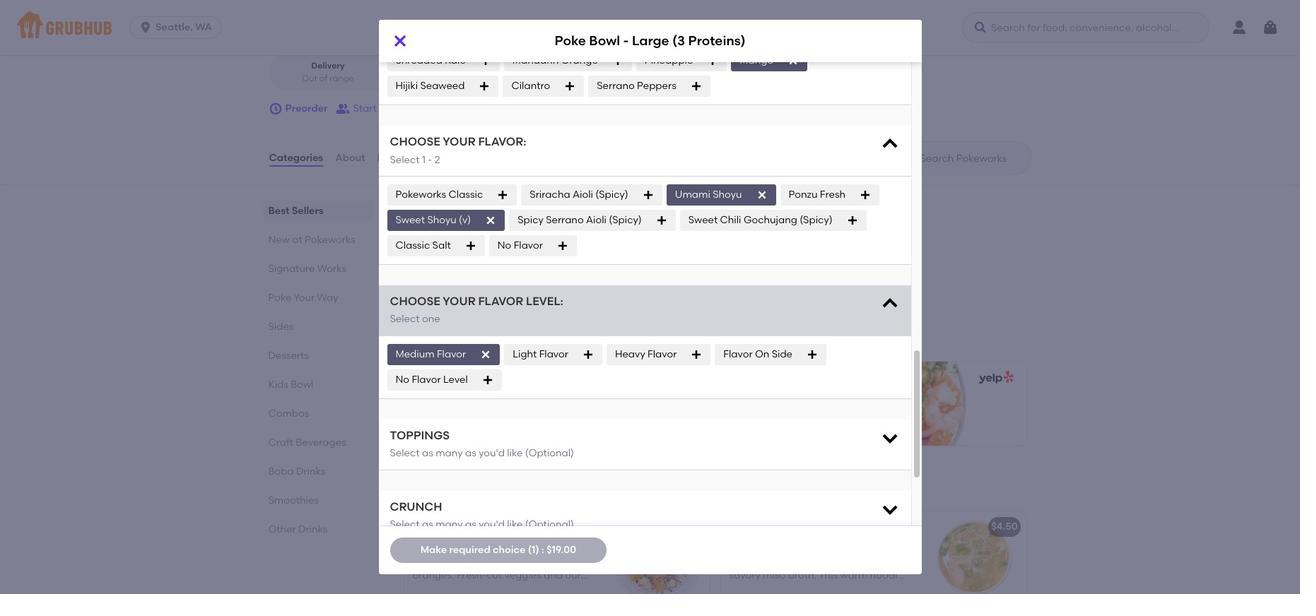 Task type: locate. For each thing, give the bounding box(es) containing it.
0 vertical spatial many
[[436, 448, 463, 460]]

1 vertical spatial $15.65
[[668, 522, 698, 534]]

svg image for umami shoyu
[[757, 190, 768, 201]]

- up serrano peppers
[[624, 33, 629, 49]]

0 horizontal spatial proteins)
[[526, 400, 569, 412]]

$3
[[416, 222, 427, 234]]

bowl down on
[[758, 400, 781, 412]]

chicken noodle soup
[[730, 522, 834, 534]]

shredded kale
[[396, 54, 466, 66]]

0 vertical spatial new at pokeworks
[[268, 234, 356, 246]]

correct
[[535, 25, 566, 35]]

Search Pokeworks search field
[[919, 152, 1027, 166]]

(spicy) for sweet chili gochujang (spicy)
[[800, 214, 833, 226]]

grubhub
[[482, 337, 525, 349]]

0 vertical spatial order
[[568, 25, 591, 35]]

(spicy) up spicy serrano aioli (spicy)
[[596, 189, 629, 201]]

1 vertical spatial (optional)
[[525, 519, 574, 531]]

like inside the crunch select as many as you'd like (optional)
[[507, 519, 523, 531]]

green
[[838, 585, 866, 595]]

0 horizontal spatial new at pokeworks
[[268, 234, 356, 246]]

(optional) for toppings
[[525, 448, 574, 460]]

select up most at bottom
[[390, 314, 420, 326]]

toppings
[[390, 429, 450, 443]]

1 vertical spatial classic
[[396, 240, 430, 252]]

offer
[[416, 239, 440, 251]]

0 vertical spatial choose
[[390, 135, 441, 149]]

shoyu for sweet
[[428, 214, 457, 226]]

categories
[[269, 152, 323, 164]]

$4.50
[[992, 522, 1018, 534]]

like for crunch
[[507, 519, 523, 531]]

classic up (v) on the top
[[449, 189, 483, 201]]

other
[[268, 524, 296, 536]]

on right ordered
[[468, 337, 480, 349]]

- left regular
[[467, 400, 471, 412]]

1 horizontal spatial serrano
[[597, 80, 635, 92]]

sweet left corn
[[694, 29, 724, 41]]

1 horizontal spatial with
[[815, 585, 836, 595]]

1 horizontal spatial classic
[[449, 189, 483, 201]]

choose your flavor level: select one
[[390, 295, 564, 326]]

(optional) inside "toppings select as many as you'd like (optional)"
[[525, 448, 574, 460]]

as down crunch
[[422, 519, 433, 531]]

flavor:
[[478, 135, 527, 149]]

1 vertical spatial sellers
[[438, 318, 487, 335]]

bowl down level
[[441, 400, 465, 412]]

pokeworks up works
[[305, 234, 356, 246]]

poke down flavor on side
[[732, 400, 756, 412]]

option group
[[268, 55, 511, 91]]

crunch
[[390, 501, 442, 514]]

large down side
[[790, 400, 819, 412]]

large up pineapple
[[632, 33, 670, 49]]

1 horizontal spatial large
[[790, 400, 819, 412]]

our
[[889, 556, 905, 568]]

light flavor
[[513, 348, 569, 360]]

more.
[[428, 253, 455, 265]]

umami
[[675, 189, 711, 201]]

1 you'd from the top
[[479, 448, 505, 460]]

• right ne
[[388, 3, 392, 15]]

pokeworks up the crunch select as many as you'd like (optional)
[[458, 479, 539, 497]]

(optional) inside the crunch select as many as you'd like (optional)
[[525, 519, 574, 531]]

about button
[[335, 133, 366, 184]]

warm
[[841, 570, 868, 582]]

sellers for best sellers most ordered on grubhub
[[438, 318, 487, 335]]

0 vertical spatial no
[[498, 240, 512, 252]]

0 horizontal spatial $19.00
[[547, 545, 577, 557]]

flavor for no flavor
[[514, 240, 543, 252]]

flavor for medium flavor
[[437, 348, 466, 360]]

peppers
[[637, 80, 677, 92]]

best inside best sellers most ordered on grubhub
[[401, 318, 434, 335]]

(optional)
[[525, 448, 574, 460], [525, 519, 574, 531]]

sweet
[[494, 29, 523, 41], [694, 29, 724, 41], [396, 214, 425, 226], [689, 214, 718, 226]]

new up signature
[[268, 234, 290, 246]]

best down the categories button
[[268, 205, 290, 217]]

you'd inside the crunch select as many as you'd like (optional)
[[479, 519, 505, 531]]

good food
[[353, 25, 397, 35]]

1 vertical spatial large
[[790, 400, 819, 412]]

serrano
[[597, 80, 635, 92], [546, 214, 584, 226]]

drinks down craft beverages
[[296, 466, 326, 478]]

0 horizontal spatial large
[[632, 33, 670, 49]]

valid
[[442, 239, 465, 251]]

bowl for poke bowl - regular (2 proteins) $15.65
[[441, 400, 465, 412]]

1 vertical spatial serrano
[[546, 214, 584, 226]]

choose for choose your flavor:
[[390, 135, 441, 149]]

1 vertical spatial you'd
[[479, 519, 505, 531]]

new
[[268, 234, 290, 246], [401, 479, 435, 497]]

1 many from the top
[[436, 448, 463, 460]]

many for toppings
[[436, 448, 463, 460]]

make required choice (1) : $19.00
[[421, 545, 577, 557]]

0 vertical spatial pokeworks
[[396, 189, 447, 201]]

sweet down umami shoyu
[[689, 214, 718, 226]]

1 horizontal spatial order
[[568, 25, 591, 35]]

222
[[286, 3, 303, 15]]

(spicy) up promo image
[[609, 214, 642, 226]]

shoyu right $3
[[428, 214, 457, 226]]

flavor right heavy in the left of the page
[[648, 348, 677, 360]]

on inside best sellers most ordered on grubhub
[[468, 337, 480, 349]]

at up crunch
[[439, 479, 455, 497]]

0 vertical spatial with
[[730, 556, 750, 568]]

bowl right kids
[[291, 379, 314, 391]]

new at pokeworks up signature works
[[268, 234, 356, 246]]

0 horizontal spatial new
[[268, 234, 290, 246]]

preorder
[[285, 103, 328, 115]]

svg image
[[139, 21, 153, 35], [974, 21, 988, 35], [569, 30, 580, 41], [392, 33, 409, 50], [480, 55, 491, 67], [612, 55, 624, 67], [788, 55, 799, 67], [643, 190, 654, 201], [757, 190, 768, 201], [860, 190, 872, 201], [656, 215, 668, 226], [847, 215, 858, 226], [465, 240, 477, 252], [557, 240, 569, 252], [880, 294, 900, 314], [480, 349, 492, 361], [482, 375, 494, 386]]

$3 off offer valid on first orders of $15 or more.
[[416, 222, 562, 265]]

2 you'd from the top
[[479, 519, 505, 531]]

your inside choose your flavor level: select one
[[443, 295, 476, 308]]

you'd for crunch
[[479, 519, 505, 531]]

(spicy) down ponzu fresh
[[800, 214, 833, 226]]

1 horizontal spatial •
[[442, 73, 445, 83]]

svg image for sweet chili gochujang (spicy)
[[847, 215, 858, 226]]

4 select from the top
[[390, 519, 420, 531]]

0 vertical spatial on
[[468, 239, 480, 251]]

flavor right light
[[539, 348, 569, 360]]

1 vertical spatial •
[[442, 73, 445, 83]]

0 vertical spatial large
[[632, 33, 670, 49]]

1 horizontal spatial $15.65
[[668, 522, 698, 534]]

sellers up ordered
[[438, 318, 487, 335]]

classic salt
[[396, 240, 451, 252]]

sellers
[[292, 205, 324, 217], [438, 318, 487, 335]]

1 select from the top
[[390, 154, 420, 166]]

1 vertical spatial (3
[[821, 400, 831, 412]]

flavor up level
[[437, 348, 466, 360]]

flavor for heavy flavor
[[648, 348, 677, 360]]

luxe lobster bowl image
[[604, 512, 710, 595]]

required
[[450, 545, 491, 557]]

start group order button
[[336, 96, 436, 122]]

1 your from the top
[[443, 135, 476, 149]]

range
[[330, 73, 354, 83]]

details
[[436, 281, 469, 293]]

1 horizontal spatial (3
[[821, 400, 831, 412]]

beverages
[[296, 437, 346, 449]]

flavor for light flavor
[[539, 348, 569, 360]]

pineapple
[[645, 54, 693, 66]]

- right 1
[[428, 154, 432, 166]]

order inside button
[[410, 103, 436, 115]]

sriracha aioli (spicy)
[[530, 189, 629, 201]]

bowl inside poke bowl - regular (2 proteins) $15.65
[[441, 400, 465, 412]]

see details button
[[416, 275, 469, 300]]

of left $15
[[535, 239, 545, 251]]

choose down see
[[390, 295, 441, 308]]

0 horizontal spatial (3
[[673, 33, 685, 49]]

- down side
[[784, 400, 788, 412]]

1 vertical spatial order
[[410, 103, 436, 115]]

many inside "toppings select as many as you'd like (optional)"
[[436, 448, 463, 460]]

way left ne
[[348, 3, 369, 15]]

1 (optional) from the top
[[525, 448, 574, 460]]

0 vertical spatial sellers
[[292, 205, 324, 217]]

2 horizontal spatial proteins)
[[833, 400, 876, 412]]

chicken
[[765, 542, 802, 554]]

your for flavor
[[443, 295, 476, 308]]

2 like from the top
[[507, 519, 523, 531]]

svg image for shredded kale
[[480, 55, 491, 67]]

$15.65 left chicken on the right of the page
[[668, 522, 698, 534]]

serrano left 'peppers'
[[597, 80, 635, 92]]

choose inside choose your flavor: select 1 - 2
[[390, 135, 441, 149]]

3 select from the top
[[390, 448, 420, 460]]

flavor
[[514, 240, 543, 252], [437, 348, 466, 360], [539, 348, 569, 360], [648, 348, 677, 360], [724, 348, 753, 360], [412, 374, 441, 386]]

bowl for poke bowl - large (3 proteins)
[[589, 33, 620, 49]]

1 horizontal spatial shoyu
[[713, 189, 742, 201]]

svg image for ponzu fresh
[[860, 190, 872, 201]]

sellers inside best sellers most ordered on grubhub
[[438, 318, 487, 335]]

0 horizontal spatial sellers
[[292, 205, 324, 217]]

medium flavor
[[396, 348, 466, 360]]

1 horizontal spatial new at pokeworks
[[401, 479, 539, 497]]

1 vertical spatial way
[[317, 292, 339, 304]]

with down this in the right bottom of the page
[[815, 585, 836, 595]]

0 vertical spatial new
[[268, 234, 290, 246]]

best up most at bottom
[[401, 318, 434, 335]]

0 vertical spatial •
[[388, 3, 392, 15]]

pokeworks up sweet shoyu (v)
[[396, 189, 447, 201]]

toppings select as many as you'd like (optional)
[[390, 429, 574, 460]]

1 vertical spatial shoyu
[[428, 214, 457, 226]]

best for best sellers most ordered on grubhub
[[401, 318, 434, 335]]

hijiki seaweed
[[396, 80, 465, 92]]

0 horizontal spatial classic
[[396, 240, 430, 252]]

first
[[482, 239, 500, 251]]

1 horizontal spatial sellers
[[438, 318, 487, 335]]

poke down no flavor level
[[415, 400, 439, 412]]

0 vertical spatial $19.00
[[732, 417, 761, 429]]

0 vertical spatial serrano
[[597, 80, 635, 92]]

aioli up spicy serrano aioli (spicy)
[[573, 189, 593, 201]]

2 select from the top
[[390, 314, 420, 326]]

sweet left off
[[396, 214, 425, 226]]

like down poke bowl - regular (2 proteins) $15.65
[[507, 448, 523, 460]]

choose up 1
[[390, 135, 441, 149]]

1 vertical spatial of
[[535, 239, 545, 251]]

- inside poke bowl - regular (2 proteins) $15.65
[[467, 400, 471, 412]]

0 vertical spatial $15.65
[[415, 417, 444, 429]]

2 your from the top
[[443, 295, 476, 308]]

corn
[[726, 29, 750, 41]]

out
[[302, 73, 318, 83]]

-
[[624, 33, 629, 49], [428, 154, 432, 166], [467, 400, 471, 412], [784, 400, 788, 412]]

select inside choose your flavor level: select one
[[390, 314, 420, 326]]

wa
[[195, 21, 212, 33]]

flavor down medium flavor
[[412, 374, 441, 386]]

proteins) inside poke bowl - regular (2 proteins) $15.65
[[526, 400, 569, 412]]

way for bellevue
[[348, 3, 369, 15]]

bowl inside poke bowl - large (3 proteins) $19.00
[[758, 400, 781, 412]]

1 choose from the top
[[390, 135, 441, 149]]

soup
[[810, 522, 834, 534]]

0 vertical spatial of
[[320, 73, 328, 83]]

of inside 'delivery out of range'
[[320, 73, 328, 83]]

$15
[[547, 239, 562, 251]]

0 vertical spatial way
[[348, 3, 369, 15]]

- for poke bowl - large (3 proteins) $19.00
[[784, 400, 788, 412]]

0 horizontal spatial shoyu
[[428, 214, 457, 226]]

sellers down the categories button
[[292, 205, 324, 217]]

seaweed
[[420, 80, 465, 92]]

0 horizontal spatial at
[[292, 234, 303, 246]]

1 like from the top
[[507, 448, 523, 460]]

select down crunch
[[390, 519, 420, 531]]

flavor down spicy
[[514, 240, 543, 252]]

ponzu
[[789, 189, 818, 201]]

1 vertical spatial many
[[436, 519, 463, 531]]

svg image for spicy serrano aioli (spicy)
[[656, 215, 668, 226]]

0 vertical spatial drinks
[[296, 466, 326, 478]]

select left 1
[[390, 154, 420, 166]]

(3 for poke bowl - large (3 proteins) $19.00
[[821, 400, 831, 412]]

• right mi at the top
[[442, 73, 445, 83]]

0 horizontal spatial pokeworks
[[305, 234, 356, 246]]

choose
[[390, 135, 441, 149], [390, 295, 441, 308]]

(3 inside poke bowl - large (3 proteins) $19.00
[[821, 400, 831, 412]]

best sellers
[[268, 205, 324, 217]]

you'd up 'make required choice (1) : $19.00'
[[479, 519, 505, 531]]

0 vertical spatial you'd
[[479, 448, 505, 460]]

1 horizontal spatial of
[[535, 239, 545, 251]]

1 vertical spatial choose
[[390, 295, 441, 308]]

0 horizontal spatial best
[[268, 205, 290, 217]]

1 vertical spatial like
[[507, 519, 523, 531]]

select inside the crunch select as many as you'd like (optional)
[[390, 519, 420, 531]]

like inside "toppings select as many as you'd like (optional)"
[[507, 448, 523, 460]]

svg image inside seattle, wa button
[[139, 21, 153, 35]]

kale
[[445, 54, 466, 66]]

on for sellers
[[468, 337, 480, 349]]

1 horizontal spatial best
[[401, 318, 434, 335]]

1 vertical spatial drinks
[[299, 524, 328, 536]]

order right correct
[[568, 25, 591, 35]]

2 many from the top
[[436, 519, 463, 531]]

luxe
[[413, 522, 435, 534]]

1 vertical spatial at
[[439, 479, 455, 497]]

choose inside choose your flavor level: select one
[[390, 295, 441, 308]]

poke up orange
[[555, 33, 586, 49]]

proteins) inside poke bowl - large (3 proteins) $19.00
[[833, 400, 876, 412]]

0 vertical spatial shoyu
[[713, 189, 742, 201]]

one
[[422, 314, 440, 326]]

2 choose from the top
[[390, 295, 441, 308]]

like up "choice"
[[507, 519, 523, 531]]

• inside pickup 6.0 mi • 10–20 min
[[442, 73, 445, 83]]

drinks right other
[[299, 524, 328, 536]]

1 horizontal spatial proteins)
[[689, 33, 746, 49]]

sweet left onion
[[494, 29, 523, 41]]

0 horizontal spatial order
[[410, 103, 436, 115]]

best for best sellers
[[268, 205, 290, 217]]

1 vertical spatial $19.00
[[547, 545, 577, 557]]

0 vertical spatial like
[[507, 448, 523, 460]]

craft beverages
[[268, 437, 346, 449]]

your inside choose your flavor: select 1 - 2
[[443, 135, 476, 149]]

aioli down sriracha aioli (spicy)
[[586, 214, 607, 226]]

new up crunch
[[401, 479, 435, 497]]

1 vertical spatial new
[[401, 479, 435, 497]]

order down hijiki seaweed
[[410, 103, 436, 115]]

1 horizontal spatial no
[[498, 240, 512, 252]]

0 vertical spatial your
[[443, 135, 476, 149]]

shoyu for umami
[[713, 189, 742, 201]]

on
[[755, 348, 770, 360]]

0 horizontal spatial •
[[388, 3, 392, 15]]

poke inside poke bowl - regular (2 proteins) $15.65
[[415, 400, 439, 412]]

smoothies
[[268, 495, 319, 507]]

on left first
[[468, 239, 480, 251]]

many inside the crunch select as many as you'd like (optional)
[[436, 519, 463, 531]]

0 vertical spatial at
[[292, 234, 303, 246]]

you'd inside "toppings select as many as you'd like (optional)"
[[479, 448, 505, 460]]

2 horizontal spatial pokeworks
[[458, 479, 539, 497]]

1 vertical spatial pokeworks
[[305, 234, 356, 246]]

1 vertical spatial on
[[468, 337, 480, 349]]

poke left your
[[268, 292, 292, 304]]

your down "details"
[[443, 295, 476, 308]]

poke inside poke bowl - large (3 proteins) $19.00
[[732, 400, 756, 412]]

proteins) for poke bowl - large (3 proteins) $19.00
[[833, 400, 876, 412]]

0 horizontal spatial no
[[396, 374, 410, 386]]

$19.00 right :
[[547, 545, 577, 557]]

shoyu up chili
[[713, 189, 742, 201]]

new at pokeworks up the crunch select as many as you'd like (optional)
[[401, 479, 539, 497]]

is
[[755, 585, 762, 595]]

$15.65 up toppings
[[415, 417, 444, 429]]

+
[[698, 522, 704, 534]]

0 vertical spatial (optional)
[[525, 448, 574, 460]]

you'd down poke bowl - regular (2 proteins) $15.65
[[479, 448, 505, 460]]

0 horizontal spatial of
[[320, 73, 328, 83]]

delivery out of range
[[302, 61, 354, 83]]

svg image for classic salt
[[465, 240, 477, 252]]

bowl
[[589, 33, 620, 49], [291, 379, 314, 391], [441, 400, 465, 412], [758, 400, 781, 412], [477, 522, 500, 534]]

bowl up orange
[[589, 33, 620, 49]]

1 vertical spatial your
[[443, 295, 476, 308]]

0 horizontal spatial $15.65
[[415, 417, 444, 429]]

1 horizontal spatial $19.00
[[732, 417, 761, 429]]

your left flavor:
[[443, 135, 476, 149]]

large for poke bowl - large (3 proteins) $19.00
[[790, 400, 819, 412]]

2 (optional) from the top
[[525, 519, 574, 531]]

0 vertical spatial (3
[[673, 33, 685, 49]]

like
[[507, 448, 523, 460], [507, 519, 523, 531]]

onions.
[[868, 585, 902, 595]]

on inside $3 off offer valid on first orders of $15 or more.
[[468, 239, 480, 251]]

0 vertical spatial best
[[268, 205, 290, 217]]

off
[[429, 222, 442, 234]]

many down toppings
[[436, 448, 463, 460]]

1 horizontal spatial way
[[348, 3, 369, 15]]

select inside choose your flavor: select 1 - 2
[[390, 154, 420, 166]]

select down toppings
[[390, 448, 420, 460]]

drinks
[[296, 466, 326, 478], [299, 524, 328, 536]]

many right luxe
[[436, 519, 463, 531]]

(optional) up :
[[525, 519, 574, 531]]

svg image
[[1263, 19, 1280, 36], [662, 30, 673, 41], [708, 55, 719, 67], [479, 81, 491, 92], [565, 81, 576, 92], [691, 81, 702, 92], [268, 102, 283, 116], [880, 134, 900, 154], [498, 190, 509, 201], [485, 215, 497, 226], [583, 349, 594, 361], [691, 349, 703, 361], [807, 349, 818, 361], [880, 428, 900, 448], [880, 500, 900, 520]]

1 vertical spatial no
[[396, 374, 410, 386]]

at
[[292, 234, 303, 246], [439, 479, 455, 497]]

classic up or
[[396, 240, 430, 252]]

of down the "delivery"
[[320, 73, 328, 83]]

0 horizontal spatial serrano
[[546, 214, 584, 226]]

- inside poke bowl - large (3 proteins) $19.00
[[784, 400, 788, 412]]

flavor on side
[[724, 348, 793, 360]]

of inside $3 off offer valid on first orders of $15 or more.
[[535, 239, 545, 251]]

$19.00 down flavor on side
[[732, 417, 761, 429]]

serrano up $15
[[546, 214, 584, 226]]

way right your
[[317, 292, 339, 304]]

large inside poke bowl - large (3 proteins) $19.00
[[790, 400, 819, 412]]

1 vertical spatial best
[[401, 318, 434, 335]]

(optional) down poke bowl - regular (2 proteins) $15.65
[[525, 448, 574, 460]]

at down best sellers
[[292, 234, 303, 246]]

0 horizontal spatial way
[[317, 292, 339, 304]]

with up savory on the right of page
[[730, 556, 750, 568]]



Task type: describe. For each thing, give the bounding box(es) containing it.
as down toppings
[[422, 448, 433, 460]]

about
[[335, 152, 365, 164]]

group
[[379, 103, 408, 115]]

lobster
[[438, 522, 474, 534]]

seattle,
[[156, 21, 193, 33]]

poke for poke bowl - large (3 proteins)
[[555, 33, 586, 49]]

flavor left on
[[724, 348, 753, 360]]

fresh
[[820, 189, 846, 201]]

signature
[[268, 263, 315, 275]]

this
[[819, 570, 838, 582]]

(optional) for crunch
[[525, 519, 574, 531]]

2
[[435, 154, 440, 166]]

sweet for sweet shoyu (v)
[[396, 214, 425, 226]]

make
[[421, 545, 447, 557]]

shredded
[[396, 54, 443, 66]]

as up the required
[[465, 519, 477, 531]]

as down poke bowl - regular (2 proteins) $15.65
[[465, 448, 477, 460]]

choice
[[493, 545, 526, 557]]

(425)
[[395, 3, 419, 15]]

orders
[[502, 239, 533, 251]]

select inside "toppings select as many as you'd like (optional)"
[[390, 448, 420, 460]]

good
[[353, 25, 376, 35]]

$15.65 inside poke bowl - regular (2 proteins) $15.65
[[415, 417, 444, 429]]

sweet for sweet onion
[[494, 29, 523, 41]]

people icon image
[[336, 102, 350, 116]]

0 horizontal spatial with
[[730, 556, 750, 568]]

svg image inside main navigation navigation
[[1263, 19, 1280, 36]]

drinks for boba drinks
[[296, 466, 326, 478]]

0 vertical spatial aioli
[[573, 189, 593, 201]]

main navigation navigation
[[0, 0, 1301, 55]]

spicy
[[518, 214, 544, 226]]

poke your way
[[268, 292, 339, 304]]

boba drinks
[[268, 466, 326, 478]]

1 horizontal spatial new
[[401, 479, 435, 497]]

svg image inside preorder button
[[268, 102, 283, 116]]

or
[[416, 253, 425, 265]]

large for poke bowl - large (3 proteins)
[[632, 33, 670, 49]]

onion
[[526, 29, 555, 41]]

svg image for no flavor level
[[482, 375, 494, 386]]

min
[[473, 73, 489, 83]]

no flavor level
[[396, 374, 468, 386]]

poke for poke bowl - regular (2 proteins) $15.65
[[415, 400, 439, 412]]

svg image for sriracha aioli (spicy)
[[643, 190, 654, 201]]

breast
[[804, 542, 835, 554]]

1 vertical spatial aioli
[[586, 214, 607, 226]]

- for poke bowl - regular (2 proteins) $15.65
[[467, 400, 471, 412]]

option group containing delivery out of range
[[268, 55, 511, 91]]

hijiki
[[396, 80, 418, 92]]

$19.00 inside poke bowl - large (3 proteins) $19.00
[[732, 417, 761, 429]]

2 vertical spatial pokeworks
[[458, 479, 539, 497]]

proteins) for poke bowl - large (3 proteins)
[[689, 33, 746, 49]]

noodles
[[828, 556, 866, 568]]

choose your flavor: select 1 - 2
[[390, 135, 527, 166]]

0 vertical spatial classic
[[449, 189, 483, 201]]

sweet for sweet corn
[[694, 29, 724, 41]]

sellers for best sellers
[[292, 205, 324, 217]]

combined
[[837, 542, 887, 554]]

your
[[294, 292, 315, 304]]

chicken
[[730, 522, 769, 534]]

broth.
[[788, 570, 817, 582]]

222 bellevue way ne button
[[286, 2, 385, 18]]

delicate
[[752, 556, 791, 568]]

start
[[353, 103, 377, 115]]

sriracha
[[530, 189, 571, 201]]

best sellers most ordered on grubhub
[[401, 318, 525, 349]]

umami shoyu
[[675, 189, 742, 201]]

chicken noodle soup image
[[921, 512, 1027, 595]]

bowl for poke bowl - large (3 proteins) $19.00
[[758, 400, 781, 412]]

bellevue
[[305, 3, 345, 15]]

poke for poke bowl - large (3 proteins) $19.00
[[732, 400, 756, 412]]

(spicy) for spicy serrano aioli (spicy)
[[609, 214, 642, 226]]

regular
[[473, 400, 511, 412]]

1 horizontal spatial pokeworks
[[396, 189, 447, 201]]

10–20
[[448, 73, 471, 83]]

your for flavor:
[[443, 135, 476, 149]]

1 horizontal spatial at
[[439, 479, 455, 497]]

see details
[[416, 281, 469, 293]]

1 vertical spatial with
[[815, 585, 836, 595]]

svg image for mandarin orange
[[612, 55, 624, 67]]

mango
[[740, 54, 774, 66]]

sweet chili gochujang (spicy)
[[689, 214, 833, 226]]

savory
[[730, 570, 761, 582]]

no for no flavor
[[498, 240, 512, 252]]

svg image for medium flavor
[[480, 349, 492, 361]]

noodle
[[772, 522, 807, 534]]

mandarin
[[513, 54, 559, 66]]

bowl up 'make required choice (1) : $19.00'
[[477, 522, 500, 534]]

desserts
[[268, 350, 309, 362]]

noodle
[[871, 570, 904, 582]]

(425) 214-1182 button
[[395, 3, 458, 17]]

categories button
[[268, 133, 324, 184]]

flavor
[[478, 295, 524, 308]]

boba
[[268, 466, 294, 478]]

sweet onion
[[494, 29, 555, 41]]

way for your
[[317, 292, 339, 304]]

:
[[542, 545, 545, 557]]

food
[[378, 25, 397, 35]]

drinks for other drinks
[[299, 524, 328, 536]]

level
[[443, 374, 468, 386]]

heavy
[[615, 348, 646, 360]]

salt
[[433, 240, 451, 252]]

(v)
[[459, 214, 471, 226]]

bowl for kids bowl
[[291, 379, 314, 391]]

yelp image
[[977, 372, 1014, 385]]

- for poke bowl - large (3 proteins)
[[624, 33, 629, 49]]

1
[[422, 154, 426, 166]]

214-
[[421, 3, 440, 15]]

sweet shoyu (v)
[[396, 214, 471, 226]]

search icon image
[[898, 150, 915, 167]]

side
[[772, 348, 793, 360]]

(3 for poke bowl - large (3 proteins)
[[673, 33, 685, 49]]

svg image for no flavor
[[557, 240, 569, 252]]

on for off
[[468, 239, 480, 251]]

svg image for mango
[[788, 55, 799, 67]]

pickup
[[437, 61, 466, 71]]

like for toppings
[[507, 448, 523, 460]]

sides
[[268, 321, 294, 333]]

pickup 6.0 mi • 10–20 min
[[414, 61, 489, 83]]

heavy flavor
[[615, 348, 677, 360]]

pokeworks classic
[[396, 189, 483, 201]]

crunch select as many as you'd like (optional)
[[390, 501, 574, 531]]

sweet for sweet chili gochujang (spicy)
[[689, 214, 718, 226]]

no for no flavor level
[[396, 374, 410, 386]]

1 vertical spatial new at pokeworks
[[401, 479, 539, 497]]

proteins) for poke bowl - regular (2 proteins) $15.65
[[526, 400, 569, 412]]

soup
[[730, 585, 753, 595]]

savory
[[730, 542, 762, 554]]

many for crunch
[[436, 519, 463, 531]]

choose for choose your flavor level:
[[390, 295, 441, 308]]

- inside choose your flavor: select 1 - 2
[[428, 154, 432, 166]]

miso
[[763, 570, 786, 582]]

luxe lobster bowl
[[413, 522, 500, 534]]

poke for poke your way
[[268, 292, 292, 304]]

promo image
[[585, 233, 637, 284]]

reviews
[[377, 152, 417, 164]]

poke bowl - large (3 proteins) $19.00
[[732, 400, 876, 429]]

medium
[[396, 348, 435, 360]]

kids bowl
[[268, 379, 314, 391]]

you'd for toppings
[[479, 448, 505, 460]]

(2
[[514, 400, 523, 412]]

flavor for no flavor level
[[412, 374, 441, 386]]



Task type: vqa. For each thing, say whether or not it's contained in the screenshot.
Way
yes



